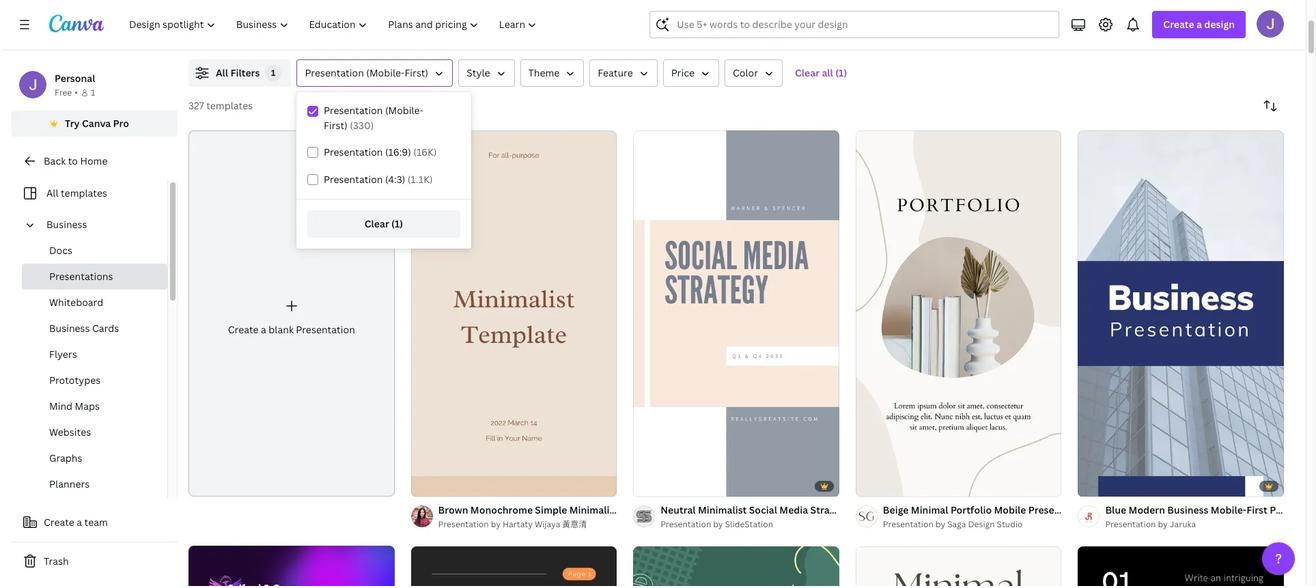 Task type: describe. For each thing, give the bounding box(es) containing it.
a for design
[[1197, 18, 1203, 31]]

minimalist inside "neutral minimalist social media strategy mobile-first presentation presentation by slidestation"
[[698, 504, 747, 517]]

presentations
[[49, 270, 113, 283]]

hartaty
[[503, 519, 533, 530]]

prototypes link
[[22, 368, 167, 394]]

create for create a blank presentation
[[228, 323, 259, 336]]

price button
[[663, 59, 720, 87]]

7
[[439, 481, 443, 491]]

neutral minimalist social media strategy mobile-first presentation presentation by slidestation
[[661, 504, 971, 530]]

all templates link
[[19, 180, 159, 206]]

trash
[[44, 555, 69, 568]]

(1.1k)
[[408, 173, 433, 186]]

presentation down beige
[[883, 519, 934, 530]]

all filters
[[216, 66, 260, 79]]

(16k)
[[414, 146, 437, 159]]

strategy
[[811, 504, 850, 517]]

theme
[[529, 66, 560, 79]]

(mobile- for presentation (mobile- first)
[[385, 104, 424, 117]]

clear (1) button
[[307, 210, 461, 238]]

of for brown monochrome simple minimalist mobile-first presentation
[[427, 481, 437, 491]]

1 of 7
[[421, 481, 443, 491]]

try canva pro button
[[11, 111, 178, 137]]

first) for presentation (mobile- first)
[[324, 119, 348, 132]]

by inside "blue modern business mobile-first presentati presentation by jaruka"
[[1159, 519, 1168, 530]]

business inside "blue modern business mobile-first presentati presentation by jaruka"
[[1168, 504, 1209, 517]]

Search search field
[[677, 12, 1051, 38]]

clear for clear (1)
[[365, 217, 389, 230]]

design
[[969, 519, 995, 530]]

beige minimal portfolio mobile presentation image
[[856, 131, 1062, 497]]

trash link
[[11, 548, 178, 575]]

create a blank presentation link
[[189, 131, 395, 497]]

presentation (mobile- first)
[[324, 104, 424, 132]]

mobile- inside "neutral minimalist social media strategy mobile-first presentation presentation by slidestation"
[[852, 504, 888, 517]]

minimalist inside brown monochrome simple minimalist mobile-first presentation presentation by hartaty wijaya 黃意清
[[570, 504, 619, 517]]

jaruka
[[1170, 519, 1197, 530]]

studio
[[997, 519, 1023, 530]]

by inside "neutral minimalist social media strategy mobile-first presentation presentation by slidestation"
[[714, 519, 723, 530]]

neutral minimalist social media strategy mobile-first presentation link
[[661, 503, 971, 518]]

home
[[80, 154, 108, 167]]

business cards
[[49, 322, 119, 335]]

presentation (mobile-first)
[[305, 66, 429, 79]]

mind maps link
[[22, 394, 167, 420]]

black pink purple modern gradient blur creative company profile mobile-first presentation image
[[189, 546, 395, 586]]

jacob simon image
[[1257, 10, 1285, 38]]

media
[[780, 504, 809, 517]]

pro
[[113, 117, 129, 130]]

personal
[[55, 72, 95, 85]]

try canva pro
[[65, 117, 129, 130]]

•
[[75, 87, 78, 98]]

brown monochrome simple minimalist mobile-first presentation link
[[438, 503, 740, 518]]

price
[[671, 66, 695, 79]]

first inside "blue modern business mobile-first presentati presentation by jaruka"
[[1247, 504, 1268, 517]]

黃意清
[[563, 519, 587, 530]]

brown monochrome simple minimalist mobile-first presentation presentation by hartaty wijaya 黃意清
[[438, 504, 740, 530]]

clear all (1)
[[795, 66, 847, 79]]

blank
[[269, 323, 294, 336]]

all for all templates
[[46, 187, 58, 200]]

feature button
[[590, 59, 658, 87]]

modern
[[1129, 504, 1166, 517]]

create a design
[[1164, 18, 1235, 31]]

business cards link
[[22, 316, 167, 342]]

brown
[[438, 504, 468, 517]]

beige minimal portfolio mobile presentation presentation by saga design studio
[[883, 504, 1089, 530]]

presentation right mobile
[[1029, 504, 1089, 517]]

by inside brown monochrome simple minimalist mobile-first presentation presentation by hartaty wijaya 黃意清
[[491, 519, 501, 530]]

first) for presentation (mobile-first)
[[405, 66, 429, 79]]

business for business cards
[[49, 322, 90, 335]]

first inside brown monochrome simple minimalist mobile-first presentation presentation by hartaty wijaya 黃意清
[[657, 504, 678, 517]]

1 filter options selected element
[[265, 65, 282, 81]]

flyers link
[[22, 342, 167, 368]]

gray orange simple creative agency responsive presentation image
[[411, 547, 617, 586]]

minimal
[[911, 504, 949, 517]]

style button
[[459, 59, 515, 87]]

saga
[[948, 519, 967, 530]]

presentation inside presentation (mobile- first)
[[324, 104, 383, 117]]

create a team
[[44, 516, 108, 529]]

wijaya
[[535, 519, 561, 530]]

planners link
[[22, 471, 167, 497]]

graphs link
[[22, 446, 167, 471]]

templates for all templates
[[61, 187, 107, 200]]

create a design button
[[1153, 11, 1246, 38]]

(1) inside button
[[836, 66, 847, 79]]

websites
[[49, 426, 91, 439]]

business for business
[[46, 218, 87, 231]]

simple
[[535, 504, 567, 517]]

Sort by button
[[1257, 92, 1285, 120]]

canva
[[82, 117, 111, 130]]

neutral
[[661, 504, 696, 517]]

by inside beige minimal portfolio mobile presentation presentation by saga design studio
[[936, 519, 946, 530]]

presentation down presentation (16:9) (16k)
[[324, 173, 383, 186]]

clear all (1) button
[[789, 59, 854, 87]]

all
[[822, 66, 834, 79]]

theme button
[[520, 59, 584, 87]]

prototypes
[[49, 374, 101, 387]]

a for blank
[[261, 323, 266, 336]]

create for create a design
[[1164, 18, 1195, 31]]

presentation down neutral
[[661, 519, 712, 530]]

presentation by jaruka link
[[1106, 518, 1285, 532]]

all for all filters
[[216, 66, 228, 79]]

to
[[68, 154, 78, 167]]

327
[[189, 99, 204, 112]]

presentation down brown
[[438, 519, 489, 530]]

maps
[[75, 400, 100, 413]]

docs link
[[22, 238, 167, 264]]

(4:3)
[[385, 173, 405, 186]]

presentation inside "blue modern business mobile-first presentati presentation by jaruka"
[[1106, 519, 1157, 530]]

minimalist fashion brand catalog mobile presentation image
[[856, 547, 1062, 586]]

style
[[467, 66, 490, 79]]

presentation inside button
[[305, 66, 364, 79]]

blue modern business mobile-first presentation image
[[1079, 131, 1285, 497]]



Task type: vqa. For each thing, say whether or not it's contained in the screenshot.


Task type: locate. For each thing, give the bounding box(es) containing it.
1 horizontal spatial minimalist
[[698, 504, 747, 517]]

social
[[749, 504, 778, 517]]

mobile- inside brown monochrome simple minimalist mobile-first presentation presentation by hartaty wijaya 黃意清
[[621, 504, 657, 517]]

all down back
[[46, 187, 58, 200]]

neutral minimalist social media strategy mobile-first presentation image
[[634, 131, 840, 497]]

first inside "neutral minimalist social media strategy mobile-first presentation presentation by slidestation"
[[888, 504, 909, 517]]

0 horizontal spatial minimalist
[[570, 504, 619, 517]]

design
[[1205, 18, 1235, 31]]

presentation
[[305, 66, 364, 79], [324, 104, 383, 117], [324, 146, 383, 159], [324, 173, 383, 186], [296, 323, 355, 336], [680, 504, 740, 517], [1029, 504, 1089, 517], [911, 504, 971, 517], [438, 519, 489, 530], [883, 519, 934, 530], [661, 519, 712, 530], [1106, 519, 1157, 530]]

1 horizontal spatial (1)
[[836, 66, 847, 79]]

(mobile- inside button
[[366, 66, 405, 79]]

2 horizontal spatial first
[[1247, 504, 1268, 517]]

0 horizontal spatial of
[[427, 481, 437, 491]]

(mobile- up presentation (mobile- first)
[[366, 66, 405, 79]]

1 vertical spatial create
[[228, 323, 259, 336]]

2 horizontal spatial create
[[1164, 18, 1195, 31]]

presentation (4:3) (1.1k)
[[324, 173, 433, 186]]

color button
[[725, 59, 783, 87]]

1 minimalist from the left
[[570, 504, 619, 517]]

create a blank presentation element
[[189, 131, 395, 497]]

back to home link
[[11, 148, 178, 175]]

by left jaruka
[[1159, 519, 1168, 530]]

(16:9)
[[385, 146, 411, 159]]

by left slidestation
[[714, 519, 723, 530]]

presentation (16:9) (16k)
[[324, 146, 437, 159]]

of left 7
[[427, 481, 437, 491]]

1 left 7
[[421, 481, 425, 491]]

first) left style
[[405, 66, 429, 79]]

by left saga
[[936, 519, 946, 530]]

templates for 327 templates
[[206, 99, 253, 112]]

1 horizontal spatial of
[[1094, 481, 1104, 491]]

green and yellow creative restaurant promotion mobile first presentation image
[[634, 547, 840, 586]]

blue modern business mobile-first presentati presentation by jaruka
[[1106, 504, 1317, 530]]

0 horizontal spatial create
[[44, 516, 74, 529]]

business up docs
[[46, 218, 87, 231]]

whiteboard
[[49, 296, 103, 309]]

2 of from the left
[[1094, 481, 1104, 491]]

clear for clear all (1)
[[795, 66, 820, 79]]

feature
[[598, 66, 633, 79]]

create for create a team
[[44, 516, 74, 529]]

all templates
[[46, 187, 107, 200]]

0 horizontal spatial first)
[[324, 119, 348, 132]]

clear down presentation (4:3) (1.1k)
[[365, 217, 389, 230]]

0 vertical spatial clear
[[795, 66, 820, 79]]

top level navigation element
[[120, 11, 549, 38]]

1 horizontal spatial a
[[261, 323, 266, 336]]

2 minimalist from the left
[[698, 504, 747, 517]]

filters
[[231, 66, 260, 79]]

1 vertical spatial all
[[46, 187, 58, 200]]

(mobile- for presentation (mobile-first)
[[366, 66, 405, 79]]

1 mobile- from the left
[[621, 504, 657, 517]]

presentation up "(330)"
[[324, 104, 383, 117]]

clear inside "button"
[[365, 217, 389, 230]]

1 vertical spatial clear
[[365, 217, 389, 230]]

presentati
[[1270, 504, 1317, 517]]

flyers
[[49, 348, 77, 361]]

a for team
[[77, 516, 82, 529]]

business up jaruka
[[1168, 504, 1209, 517]]

a inside "dropdown button"
[[1197, 18, 1203, 31]]

docs
[[49, 244, 72, 257]]

presentation down "(330)"
[[324, 146, 383, 159]]

mind maps
[[49, 400, 100, 413]]

0 vertical spatial business
[[46, 218, 87, 231]]

(mobile- inside presentation (mobile- first)
[[385, 104, 424, 117]]

0 horizontal spatial (1)
[[392, 217, 403, 230]]

1 for 1 of 15
[[1088, 481, 1092, 491]]

monochrome
[[471, 504, 533, 517]]

0 vertical spatial (mobile-
[[366, 66, 405, 79]]

(1)
[[836, 66, 847, 79], [392, 217, 403, 230]]

3 mobile- from the left
[[1211, 504, 1247, 517]]

3 by from the left
[[714, 519, 723, 530]]

mobile- left neutral
[[621, 504, 657, 517]]

0 vertical spatial first)
[[405, 66, 429, 79]]

a inside button
[[77, 516, 82, 529]]

of for blue modern business mobile-first presentati
[[1094, 481, 1104, 491]]

planners
[[49, 478, 90, 491]]

2 first from the left
[[888, 504, 909, 517]]

1 horizontal spatial all
[[216, 66, 228, 79]]

1 for "1 filter options selected" element on the top left of the page
[[271, 67, 276, 79]]

2 horizontal spatial mobile-
[[1211, 504, 1247, 517]]

presentation by slidestation link
[[661, 518, 840, 532]]

first
[[657, 504, 678, 517], [888, 504, 909, 517], [1247, 504, 1268, 517]]

create inside button
[[44, 516, 74, 529]]

1 horizontal spatial first)
[[405, 66, 429, 79]]

2 vertical spatial create
[[44, 516, 74, 529]]

0 horizontal spatial mobile-
[[621, 504, 657, 517]]

(330)
[[350, 119, 374, 132]]

1 horizontal spatial mobile-
[[852, 504, 888, 517]]

all
[[216, 66, 228, 79], [46, 187, 58, 200]]

templates right "327"
[[206, 99, 253, 112]]

beige
[[883, 504, 909, 517]]

create left blank
[[228, 323, 259, 336]]

team
[[84, 516, 108, 529]]

1 horizontal spatial clear
[[795, 66, 820, 79]]

0 horizontal spatial first
[[657, 504, 678, 517]]

1 left 15
[[1088, 481, 1092, 491]]

mobile- right strategy
[[852, 504, 888, 517]]

0 horizontal spatial clear
[[365, 217, 389, 230]]

0 vertical spatial all
[[216, 66, 228, 79]]

1 of 15
[[1088, 481, 1115, 491]]

1 for 1 of 7
[[421, 481, 425, 491]]

minimalist up '黃意清'
[[570, 504, 619, 517]]

by
[[491, 519, 501, 530], [936, 519, 946, 530], [714, 519, 723, 530], [1159, 519, 1168, 530]]

0 vertical spatial create
[[1164, 18, 1195, 31]]

mobile- inside "blue modern business mobile-first presentati presentation by jaruka"
[[1211, 504, 1247, 517]]

first) inside presentation (mobile- first)
[[324, 119, 348, 132]]

graphs
[[49, 452, 82, 465]]

2 horizontal spatial a
[[1197, 18, 1203, 31]]

1 vertical spatial (mobile-
[[385, 104, 424, 117]]

1 horizontal spatial templates
[[206, 99, 253, 112]]

clear
[[795, 66, 820, 79], [365, 217, 389, 230]]

(1) down '(4:3)'
[[392, 217, 403, 230]]

brown monochrome simple minimalist mobile-first presentation image
[[411, 131, 617, 497]]

a
[[1197, 18, 1203, 31], [261, 323, 266, 336], [77, 516, 82, 529]]

mind
[[49, 400, 72, 413]]

None search field
[[650, 11, 1060, 38]]

1 vertical spatial templates
[[61, 187, 107, 200]]

presentation (mobile-first) button
[[297, 59, 453, 87]]

try
[[65, 117, 80, 130]]

a left 'design'
[[1197, 18, 1203, 31]]

minimalist up slidestation
[[698, 504, 747, 517]]

2 vertical spatial business
[[1168, 504, 1209, 517]]

business
[[46, 218, 87, 231], [49, 322, 90, 335], [1168, 504, 1209, 517]]

create a blank presentation
[[228, 323, 355, 336]]

business link
[[41, 212, 159, 238]]

1 of 7 link
[[411, 131, 617, 497]]

presentation down blue on the bottom right of the page
[[1106, 519, 1157, 530]]

clear inside button
[[795, 66, 820, 79]]

1 horizontal spatial first
[[888, 504, 909, 517]]

slidestation
[[725, 519, 774, 530]]

create left the team
[[44, 516, 74, 529]]

by down monochrome
[[491, 519, 501, 530]]

1 vertical spatial first)
[[324, 119, 348, 132]]

first) left "(330)"
[[324, 119, 348, 132]]

back to home
[[44, 154, 108, 167]]

free
[[55, 87, 72, 98]]

2 by from the left
[[936, 519, 946, 530]]

0 horizontal spatial a
[[77, 516, 82, 529]]

first)
[[405, 66, 429, 79], [324, 119, 348, 132]]

create inside "dropdown button"
[[1164, 18, 1195, 31]]

create a team button
[[11, 509, 178, 536]]

2 mobile- from the left
[[852, 504, 888, 517]]

of
[[427, 481, 437, 491], [1094, 481, 1104, 491]]

1 of from the left
[[427, 481, 437, 491]]

mobile-
[[621, 504, 657, 517], [852, 504, 888, 517], [1211, 504, 1247, 517]]

0 vertical spatial templates
[[206, 99, 253, 112]]

2 vertical spatial a
[[77, 516, 82, 529]]

create left 'design'
[[1164, 18, 1195, 31]]

cards
[[92, 322, 119, 335]]

1 first from the left
[[657, 504, 678, 517]]

327 templates
[[189, 99, 253, 112]]

1 right filters
[[271, 67, 276, 79]]

(1) inside "button"
[[392, 217, 403, 230]]

1 vertical spatial business
[[49, 322, 90, 335]]

free •
[[55, 87, 78, 98]]

4 by from the left
[[1159, 519, 1168, 530]]

business up flyers
[[49, 322, 90, 335]]

(mobile- up (16:9)
[[385, 104, 424, 117]]

1 vertical spatial (1)
[[392, 217, 403, 230]]

mobile- up presentation by jaruka link
[[1211, 504, 1247, 517]]

clear (1)
[[365, 217, 403, 230]]

black and white corporate technology mobile-first presentation image
[[1079, 547, 1285, 586]]

presentation by saga design studio link
[[883, 518, 1062, 532]]

blue modern business mobile-first presentati link
[[1106, 503, 1317, 518]]

presentation up slidestation
[[680, 504, 740, 517]]

0 horizontal spatial all
[[46, 187, 58, 200]]

websites link
[[22, 420, 167, 446]]

create
[[1164, 18, 1195, 31], [228, 323, 259, 336], [44, 516, 74, 529]]

0 vertical spatial (1)
[[836, 66, 847, 79]]

clear left all
[[795, 66, 820, 79]]

a left blank
[[261, 323, 266, 336]]

15
[[1106, 481, 1115, 491]]

1 vertical spatial a
[[261, 323, 266, 336]]

a left the team
[[77, 516, 82, 529]]

0 vertical spatial a
[[1197, 18, 1203, 31]]

whiteboard link
[[22, 290, 167, 316]]

first) inside button
[[405, 66, 429, 79]]

1 horizontal spatial create
[[228, 323, 259, 336]]

all left filters
[[216, 66, 228, 79]]

1 by from the left
[[491, 519, 501, 530]]

(1) right all
[[836, 66, 847, 79]]

templates
[[206, 99, 253, 112], [61, 187, 107, 200]]

3 first from the left
[[1247, 504, 1268, 517]]

of left 15
[[1094, 481, 1104, 491]]

templates down "back to home"
[[61, 187, 107, 200]]

presentation down top level navigation element
[[305, 66, 364, 79]]

1 of 15 link
[[1079, 131, 1285, 497]]

presentation up saga
[[911, 504, 971, 517]]

presentation right blank
[[296, 323, 355, 336]]

1 right "•"
[[91, 87, 95, 98]]

0 horizontal spatial templates
[[61, 187, 107, 200]]



